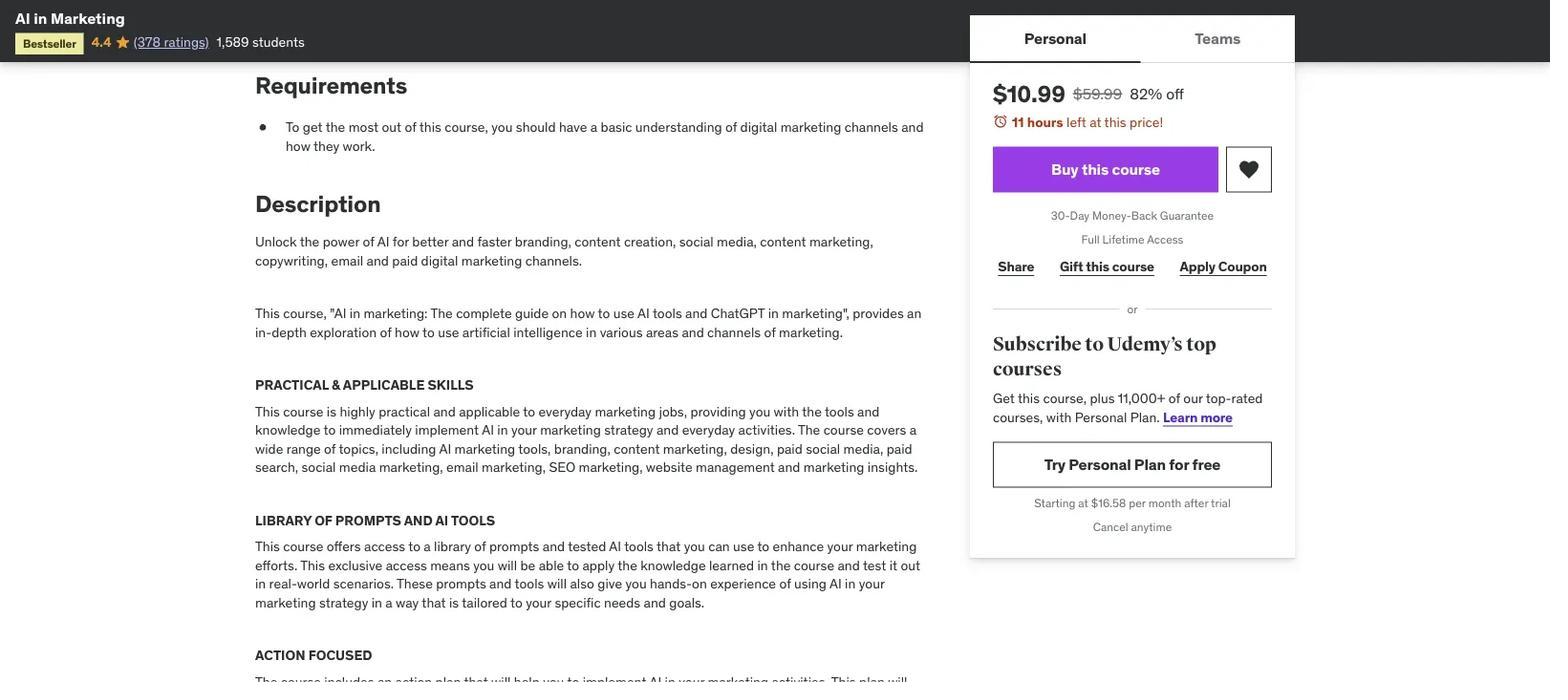 Task type: describe. For each thing, give the bounding box(es) containing it.
of inside get this course, plus 11,000+ of our top-rated courses, with personal plan.
[[1169, 390, 1181, 407]]

marketing",
[[782, 305, 850, 323]]

11,000+
[[1118, 390, 1166, 407]]

courses
[[993, 358, 1062, 381]]

of down tools
[[474, 539, 486, 556]]

and up marketing:
[[367, 253, 389, 270]]

get
[[993, 390, 1015, 407]]

copywriting,
[[255, 253, 328, 270]]

in right using
[[845, 576, 856, 593]]

and up the tailored at the bottom left of the page
[[490, 576, 512, 593]]

personal inside get this course, plus 11,000+ of our top-rated courses, with personal plan.
[[1075, 409, 1127, 426]]

on inside this course, "ai in marketing: the complete guide on how to use ai tools and chatgpt in marketing", provides an in-depth exploration of how to use artificial intelligence in various areas and channels of marketing.
[[552, 305, 567, 323]]

ai in marketing
[[15, 8, 125, 28]]

an
[[907, 305, 922, 323]]

intelligence
[[514, 324, 583, 341]]

(378 ratings)
[[134, 33, 209, 51]]

in left real- on the left of page
[[255, 576, 266, 593]]

get this course, plus 11,000+ of our top-rated courses, with personal plan.
[[993, 390, 1263, 426]]

a inside to get the most out of this course, you should have a basic understanding of digital marketing channels and how they work.
[[591, 119, 598, 136]]

and down activities.
[[778, 459, 801, 477]]

course up efforts.
[[283, 539, 324, 556]]

(378
[[134, 33, 161, 51]]

more
[[1201, 409, 1233, 426]]

efforts.
[[255, 557, 298, 575]]

in up experience
[[758, 557, 768, 575]]

82%
[[1130, 84, 1163, 103]]

content up the 'channels.'
[[575, 234, 621, 251]]

at inside starting at $16.58 per month after trial cancel anytime
[[1079, 496, 1089, 511]]

on inside library of prompts and ai tools this course offers access to a library of prompts and tested ai tools that you can use to enhance your marketing efforts. this exclusive access means you will be able to apply the knowledge learned in the course and test it out in real-world scenarios. these prompts and tools will also give you hands-on experience of using ai in your marketing strategy in a way that is tailored to your specific needs and goals.
[[692, 576, 707, 593]]

tab list containing personal
[[970, 15, 1295, 63]]

apply
[[1180, 258, 1216, 275]]

have
[[559, 119, 587, 136]]

provides
[[853, 305, 904, 323]]

knowledge inside practical & applicable skills this course is highly practical and applicable to everyday marketing jobs, providing you with the tools and knowledge to immediately implement ai in your marketing strategy and everyday activities. the course covers a wide range of topics, including ai marketing tools, branding, content marketing, design, paid social media, paid search, social media marketing, email marketing, seo marketing, website management and marketing insights.
[[255, 422, 321, 439]]

power
[[323, 234, 360, 251]]

and inside to get the most out of this course, you should have a basic understanding of digital marketing channels and how they work.
[[902, 119, 924, 136]]

try
[[1045, 455, 1066, 475]]

trial
[[1211, 496, 1231, 511]]

and up covers
[[858, 403, 880, 420]]

exploration
[[310, 324, 377, 341]]

ai inside this course, "ai in marketing: the complete guide on how to use ai tools and chatgpt in marketing", provides an in-depth exploration of how to use artificial intelligence in various areas and channels of marketing.
[[638, 305, 650, 323]]

subscribe to udemy's top courses
[[993, 333, 1217, 381]]

you left can
[[684, 539, 705, 556]]

apply coupon button
[[1175, 248, 1272, 286]]

media, inside unlock the power of ai for better and faster branding, content creation, social media, content marketing, copywriting, email and paid digital marketing channels.
[[717, 234, 757, 251]]

to down &
[[324, 422, 336, 439]]

apply
[[583, 557, 615, 575]]

way
[[396, 595, 419, 612]]

apply coupon
[[1180, 258, 1267, 275]]

this course, "ai in marketing: the complete guide on how to use ai tools and chatgpt in marketing", provides an in-depth exploration of how to use artificial intelligence in various areas and channels of marketing.
[[255, 305, 922, 341]]

course up using
[[794, 557, 835, 575]]

top
[[1187, 333, 1217, 357]]

this up efforts.
[[255, 539, 280, 556]]

marketing:
[[364, 305, 428, 323]]

topics,
[[339, 441, 379, 458]]

and
[[404, 512, 433, 529]]

to up the various
[[598, 305, 610, 323]]

and down jobs,
[[657, 422, 679, 439]]

to right the tailored at the bottom left of the page
[[511, 595, 523, 612]]

the inside this course, "ai in marketing: the complete guide on how to use ai tools and chatgpt in marketing", provides an in-depth exploration of how to use artificial intelligence in various areas and channels of marketing.
[[431, 305, 453, 323]]

2 horizontal spatial paid
[[887, 441, 913, 458]]

and up implement
[[433, 403, 456, 420]]

knowledge inside library of prompts and ai tools this course offers access to a library of prompts and tested ai tools that you can use to enhance your marketing efforts. this exclusive access means you will be able to apply the knowledge learned in the course and test it out in real-world scenarios. these prompts and tools will also give you hands-on experience of using ai in your marketing strategy in a way that is tailored to your specific needs and goals.
[[641, 557, 706, 575]]

gift
[[1060, 258, 1084, 275]]

library
[[255, 512, 312, 529]]

and left faster
[[452, 234, 474, 251]]

out inside library of prompts and ai tools this course offers access to a library of prompts and tested ai tools that you can use to enhance your marketing efforts. this exclusive access means you will be able to apply the knowledge learned in the course and test it out in real-world scenarios. these prompts and tools will also give you hands-on experience of using ai in your marketing strategy in a way that is tailored to your specific needs and goals.
[[901, 557, 921, 575]]

teams button
[[1141, 15, 1295, 61]]

0 vertical spatial use
[[613, 305, 635, 323]]

our
[[1184, 390, 1203, 407]]

various
[[600, 324, 643, 341]]

artificial
[[463, 324, 510, 341]]

ai down applicable
[[482, 422, 494, 439]]

in up bestseller
[[34, 8, 47, 28]]

11 hours left at this price!
[[1012, 113, 1164, 130]]

also
[[570, 576, 595, 593]]

most
[[349, 119, 379, 136]]

real-
[[269, 576, 297, 593]]

of down marketing:
[[380, 324, 392, 341]]

personal inside button
[[1025, 28, 1087, 48]]

day
[[1070, 208, 1090, 223]]

marketing, down tools,
[[482, 459, 546, 477]]

starting at $16.58 per month after trial cancel anytime
[[1035, 496, 1231, 535]]

learn more link
[[1163, 409, 1233, 426]]

in down scenarios.
[[372, 595, 382, 612]]

$59.99
[[1073, 84, 1123, 103]]

enhance
[[773, 539, 824, 556]]

a left library
[[424, 539, 431, 556]]

this left price!
[[1105, 113, 1127, 130]]

complete
[[456, 305, 512, 323]]

marketing inside unlock the power of ai for better and faster branding, content creation, social media, content marketing, copywriting, email and paid digital marketing channels.
[[461, 253, 522, 270]]

bestseller
[[23, 36, 76, 51]]

with inside get this course, plus 11,000+ of our top-rated courses, with personal plan.
[[1047, 409, 1072, 426]]

course left covers
[[824, 422, 864, 439]]

to
[[286, 119, 300, 136]]

&
[[332, 377, 340, 394]]

out inside to get the most out of this course, you should have a basic understanding of digital marketing channels and how they work.
[[382, 119, 402, 136]]

depth
[[272, 324, 307, 341]]

course, inside get this course, plus 11,000+ of our top-rated courses, with personal plan.
[[1043, 390, 1087, 407]]

email inside practical & applicable skills this course is highly practical and applicable to everyday marketing jobs, providing you with the tools and knowledge to immediately implement ai in your marketing strategy and everyday activities. the course covers a wide range of topics, including ai marketing tools, branding, content marketing, design, paid social media, paid search, social media marketing, email marketing, seo marketing, website management and marketing insights.
[[446, 459, 479, 477]]

free
[[1193, 455, 1221, 475]]

the inside practical & applicable skills this course is highly practical and applicable to everyday marketing jobs, providing you with the tools and knowledge to immediately implement ai in your marketing strategy and everyday activities. the course covers a wide range of topics, including ai marketing tools, branding, content marketing, design, paid social media, paid search, social media marketing, email marketing, seo marketing, website management and marketing insights.
[[798, 422, 821, 439]]

1,589 students
[[217, 33, 305, 51]]

of inside unlock the power of ai for better and faster branding, content creation, social media, content marketing, copywriting, email and paid digital marketing channels.
[[363, 234, 374, 251]]

and up able
[[543, 539, 565, 556]]

experience
[[710, 576, 776, 593]]

to up also
[[567, 557, 579, 575]]

course down lifetime
[[1113, 258, 1155, 275]]

buy
[[1052, 160, 1079, 179]]

tools down be
[[515, 576, 544, 593]]

marketing, inside unlock the power of ai for better and faster branding, content creation, social media, content marketing, copywriting, email and paid digital marketing channels.
[[810, 234, 874, 251]]

get
[[303, 119, 323, 136]]

website
[[646, 459, 693, 477]]

including
[[382, 441, 436, 458]]

1 horizontal spatial for
[[1169, 455, 1189, 475]]

1 horizontal spatial how
[[395, 324, 420, 341]]

creation,
[[624, 234, 676, 251]]

using
[[794, 576, 827, 593]]

library
[[434, 539, 471, 556]]

you right means
[[473, 557, 495, 575]]

alarm image
[[993, 114, 1009, 129]]

this inside to get the most out of this course, you should have a basic understanding of digital marketing channels and how they work.
[[419, 119, 442, 136]]

and down the 'hands-'
[[644, 595, 666, 612]]

after
[[1185, 496, 1209, 511]]

your down be
[[526, 595, 552, 612]]

ratings)
[[164, 33, 209, 51]]

2 horizontal spatial social
[[806, 441, 841, 458]]

or
[[1128, 302, 1138, 317]]

course inside button
[[1112, 160, 1161, 179]]

your right enhance
[[827, 539, 853, 556]]

prompts
[[335, 512, 401, 529]]

exclusive
[[328, 557, 383, 575]]

your down test
[[859, 576, 885, 593]]

to down marketing:
[[423, 324, 435, 341]]

should
[[516, 119, 556, 136]]

in right chatgpt
[[768, 305, 779, 323]]

marketing.
[[779, 324, 843, 341]]

this up world
[[300, 557, 325, 575]]

digital inside unlock the power of ai for better and faster branding, content creation, social media, content marketing, copywriting, email and paid digital marketing channels.
[[421, 253, 458, 270]]

plan.
[[1131, 409, 1160, 426]]

digital inside to get the most out of this course, you should have a basic understanding of digital marketing channels and how they work.
[[741, 119, 778, 136]]

gift this course link
[[1055, 248, 1160, 286]]

this for get
[[1018, 390, 1040, 407]]

buy this course
[[1052, 160, 1161, 179]]

1 vertical spatial prompts
[[436, 576, 486, 593]]

lifetime
[[1103, 232, 1145, 247]]

of down chatgpt
[[764, 324, 776, 341]]

description
[[255, 190, 381, 218]]

better
[[412, 234, 449, 251]]

buy this course button
[[993, 147, 1219, 193]]

range
[[287, 441, 321, 458]]

offers
[[327, 539, 361, 556]]

0 horizontal spatial social
[[302, 459, 336, 477]]

tools inside practical & applicable skills this course is highly practical and applicable to everyday marketing jobs, providing you with the tools and knowledge to immediately implement ai in your marketing strategy and everyday activities. the course covers a wide range of topics, including ai marketing tools, branding, content marketing, design, paid social media, paid search, social media marketing, email marketing, seo marketing, website management and marketing insights.
[[825, 403, 854, 420]]

share
[[998, 258, 1035, 275]]

marketing inside to get the most out of this course, you should have a basic understanding of digital marketing channels and how they work.
[[781, 119, 842, 136]]

this for gift
[[1086, 258, 1110, 275]]

to left enhance
[[758, 539, 770, 556]]

the up 'give'
[[618, 557, 637, 575]]

try personal plan for free
[[1045, 455, 1221, 475]]

practical
[[255, 377, 329, 394]]

implement
[[415, 422, 479, 439]]

1 horizontal spatial will
[[548, 576, 567, 593]]



Task type: vqa. For each thing, say whether or not it's contained in the screenshot.
means
yes



Task type: locate. For each thing, give the bounding box(es) containing it.
tools inside this course, "ai in marketing: the complete guide on how to use ai tools and chatgpt in marketing", provides an in-depth exploration of how to use artificial intelligence in various areas and channels of marketing.
[[653, 305, 682, 323]]

1 vertical spatial social
[[806, 441, 841, 458]]

course up back
[[1112, 160, 1161, 179]]

2 vertical spatial personal
[[1069, 455, 1131, 475]]

0 vertical spatial digital
[[741, 119, 778, 136]]

1 horizontal spatial on
[[692, 576, 707, 593]]

course, up the depth
[[283, 305, 327, 323]]

0 vertical spatial that
[[657, 539, 681, 556]]

1 horizontal spatial everyday
[[682, 422, 735, 439]]

branding, inside practical & applicable skills this course is highly practical and applicable to everyday marketing jobs, providing you with the tools and knowledge to immediately implement ai in your marketing strategy and everyday activities. the course covers a wide range of topics, including ai marketing tools, branding, content marketing, design, paid social media, paid search, social media marketing, email marketing, seo marketing, website management and marketing insights.
[[554, 441, 611, 458]]

everyday down providing
[[682, 422, 735, 439]]

of right most
[[405, 119, 417, 136]]

2 horizontal spatial how
[[570, 305, 595, 323]]

wishlist image
[[1238, 158, 1261, 181]]

at left $16.58
[[1079, 496, 1089, 511]]

channels inside to get the most out of this course, you should have a basic understanding of digital marketing channels and how they work.
[[845, 119, 898, 136]]

to inside subscribe to udemy's top courses
[[1085, 333, 1104, 357]]

0 horizontal spatial email
[[331, 253, 363, 270]]

course, left plus
[[1043, 390, 1087, 407]]

ai right using
[[830, 576, 842, 593]]

you left should
[[492, 119, 513, 136]]

personal down plus
[[1075, 409, 1127, 426]]

content up website
[[614, 441, 660, 458]]

chatgpt
[[711, 305, 765, 323]]

0 horizontal spatial on
[[552, 305, 567, 323]]

covers
[[867, 422, 907, 439]]

marketing, up website
[[663, 441, 727, 458]]

1 horizontal spatial is
[[449, 595, 459, 612]]

paid inside unlock the power of ai for better and faster branding, content creation, social media, content marketing, copywriting, email and paid digital marketing channels.
[[392, 253, 418, 270]]

ai right power
[[377, 234, 390, 251]]

strategy
[[604, 422, 653, 439], [319, 595, 368, 612]]

0 vertical spatial at
[[1090, 113, 1102, 130]]

the inside to get the most out of this course, you should have a basic understanding of digital marketing channels and how they work.
[[326, 119, 345, 136]]

2 vertical spatial how
[[395, 324, 420, 341]]

in inside practical & applicable skills this course is highly practical and applicable to everyday marketing jobs, providing you with the tools and knowledge to immediately implement ai in your marketing strategy and everyday activities. the course covers a wide range of topics, including ai marketing tools, branding, content marketing, design, paid social media, paid search, social media marketing, email marketing, seo marketing, website management and marketing insights.
[[497, 422, 508, 439]]

management
[[696, 459, 775, 477]]

focused
[[308, 648, 372, 665]]

the down enhance
[[771, 557, 791, 575]]

0 vertical spatial email
[[331, 253, 363, 270]]

this for buy
[[1082, 160, 1109, 179]]

a right covers
[[910, 422, 917, 439]]

0 horizontal spatial strategy
[[319, 595, 368, 612]]

hands-
[[650, 576, 692, 593]]

content up marketing",
[[760, 234, 806, 251]]

0 vertical spatial out
[[382, 119, 402, 136]]

that
[[657, 539, 681, 556], [422, 595, 446, 612]]

0 horizontal spatial course,
[[283, 305, 327, 323]]

use inside library of prompts and ai tools this course offers access to a library of prompts and tested ai tools that you can use to enhance your marketing efforts. this exclusive access means you will be able to apply the knowledge learned in the course and test it out in real-world scenarios. these prompts and tools will also give you hands-on experience of using ai in your marketing strategy in a way that is tailored to your specific needs and goals.
[[733, 539, 755, 556]]

learn more
[[1163, 409, 1233, 426]]

applicable
[[459, 403, 520, 420]]

1 horizontal spatial out
[[901, 557, 921, 575]]

email
[[331, 253, 363, 270], [446, 459, 479, 477]]

2 horizontal spatial use
[[733, 539, 755, 556]]

jobs,
[[659, 403, 687, 420]]

social inside unlock the power of ai for better and faster branding, content creation, social media, content marketing, copywriting, email and paid digital marketing channels.
[[679, 234, 714, 251]]

cancel
[[1093, 520, 1129, 535]]

media, up chatgpt
[[717, 234, 757, 251]]

marketing, right seo
[[579, 459, 643, 477]]

0 horizontal spatial the
[[431, 305, 453, 323]]

1 horizontal spatial at
[[1090, 113, 1102, 130]]

1 vertical spatial is
[[449, 595, 459, 612]]

and left chatgpt
[[686, 305, 708, 323]]

unlock the power of ai for better and faster branding, content creation, social media, content marketing, copywriting, email and paid digital marketing channels.
[[255, 234, 874, 270]]

1 horizontal spatial email
[[446, 459, 479, 477]]

is inside library of prompts and ai tools this course offers access to a library of prompts and tested ai tools that you can use to enhance your marketing efforts. this exclusive access means you will be able to apply the knowledge learned in the course and test it out in real-world scenarios. these prompts and tools will also give you hands-on experience of using ai in your marketing strategy in a way that is tailored to your specific needs and goals.
[[449, 595, 459, 612]]

seo
[[549, 459, 576, 477]]

1 vertical spatial at
[[1079, 496, 1089, 511]]

the inside unlock the power of ai for better and faster branding, content creation, social media, content marketing, copywriting, email and paid digital marketing channels.
[[300, 234, 320, 251]]

is left the tailored at the bottom left of the page
[[449, 595, 459, 612]]

this inside this course, "ai in marketing: the complete guide on how to use ai tools and chatgpt in marketing", provides an in-depth exploration of how to use artificial intelligence in various areas and channels of marketing.
[[255, 305, 280, 323]]

this down practical
[[255, 403, 280, 420]]

action
[[255, 648, 305, 665]]

top-
[[1206, 390, 1232, 407]]

media
[[339, 459, 376, 477]]

1 vertical spatial for
[[1169, 455, 1189, 475]]

in down applicable
[[497, 422, 508, 439]]

this
[[255, 305, 280, 323], [255, 403, 280, 420], [255, 539, 280, 556], [300, 557, 325, 575]]

0 vertical spatial everyday
[[539, 403, 592, 420]]

branding, up the 'channels.'
[[515, 234, 572, 251]]

access
[[364, 539, 405, 556], [386, 557, 427, 575]]

1 vertical spatial the
[[798, 422, 821, 439]]

1 horizontal spatial the
[[798, 422, 821, 439]]

0 horizontal spatial digital
[[421, 253, 458, 270]]

0 vertical spatial course,
[[445, 119, 488, 136]]

this up courses,
[[1018, 390, 1040, 407]]

branding, inside unlock the power of ai for better and faster branding, content creation, social media, content marketing, copywriting, email and paid digital marketing channels.
[[515, 234, 572, 251]]

to down and at bottom
[[408, 539, 421, 556]]

1 horizontal spatial paid
[[777, 441, 803, 458]]

0 horizontal spatial how
[[286, 138, 311, 155]]

social right creation,
[[679, 234, 714, 251]]

0 horizontal spatial at
[[1079, 496, 1089, 511]]

30-
[[1051, 208, 1070, 223]]

faster
[[477, 234, 512, 251]]

0 vertical spatial for
[[393, 234, 409, 251]]

digital right understanding
[[741, 119, 778, 136]]

2 vertical spatial use
[[733, 539, 755, 556]]

0 horizontal spatial paid
[[392, 253, 418, 270]]

how inside to get the most out of this course, you should have a basic understanding of digital marketing channels and how they work.
[[286, 138, 311, 155]]

gift this course
[[1060, 258, 1155, 275]]

1 vertical spatial strategy
[[319, 595, 368, 612]]

0 horizontal spatial will
[[498, 557, 517, 575]]

the inside practical & applicable skills this course is highly practical and applicable to everyday marketing jobs, providing you with the tools and knowledge to immediately implement ai in your marketing strategy and everyday activities. the course covers a wide range of topics, including ai marketing tools, branding, content marketing, design, paid social media, paid search, social media marketing, email marketing, seo marketing, website management and marketing insights.
[[802, 403, 822, 420]]

0 vertical spatial access
[[364, 539, 405, 556]]

this inside get this course, plus 11,000+ of our top-rated courses, with personal plan.
[[1018, 390, 1040, 407]]

this inside button
[[1082, 160, 1109, 179]]

applicable
[[343, 377, 425, 394]]

1 vertical spatial knowledge
[[641, 557, 706, 575]]

with right courses,
[[1047, 409, 1072, 426]]

specific
[[555, 595, 601, 612]]

these
[[397, 576, 433, 593]]

personal button
[[970, 15, 1141, 61]]

strategy down scenarios.
[[319, 595, 368, 612]]

0 horizontal spatial knowledge
[[255, 422, 321, 439]]

1 vertical spatial channels
[[708, 324, 761, 341]]

work.
[[343, 138, 375, 155]]

your inside practical & applicable skills this course is highly practical and applicable to everyday marketing jobs, providing you with the tools and knowledge to immediately implement ai in your marketing strategy and everyday activities. the course covers a wide range of topics, including ai marketing tools, branding, content marketing, design, paid social media, paid search, social media marketing, email marketing, seo marketing, website management and marketing insights.
[[511, 422, 537, 439]]

1 horizontal spatial digital
[[741, 119, 778, 136]]

ai up areas at the left of page
[[638, 305, 650, 323]]

money-
[[1093, 208, 1132, 223]]

how down to on the top
[[286, 138, 311, 155]]

world
[[297, 576, 330, 593]]

4.4
[[92, 33, 111, 51]]

how down marketing:
[[395, 324, 420, 341]]

is left highly
[[327, 403, 337, 420]]

you inside practical & applicable skills this course is highly practical and applicable to everyday marketing jobs, providing you with the tools and knowledge to immediately implement ai in your marketing strategy and everyday activities. the course covers a wide range of topics, including ai marketing tools, branding, content marketing, design, paid social media, paid search, social media marketing, email marketing, seo marketing, website management and marketing insights.
[[750, 403, 771, 420]]

access
[[1147, 232, 1184, 247]]

tools,
[[518, 441, 551, 458]]

the up copywriting,
[[300, 234, 320, 251]]

goals.
[[669, 595, 705, 612]]

1 vertical spatial email
[[446, 459, 479, 477]]

strategy inside library of prompts and ai tools this course offers access to a library of prompts and tested ai tools that you can use to enhance your marketing efforts. this exclusive access means you will be able to apply the knowledge learned in the course and test it out in real-world scenarios. these prompts and tools will also give you hands-on experience of using ai in your marketing strategy in a way that is tailored to your specific needs and goals.
[[319, 595, 368, 612]]

email inside unlock the power of ai for better and faster branding, content creation, social media, content marketing, copywriting, email and paid digital marketing channels.
[[331, 253, 363, 270]]

1 horizontal spatial strategy
[[604, 422, 653, 439]]

social right design,
[[806, 441, 841, 458]]

1 horizontal spatial knowledge
[[641, 557, 706, 575]]

media, down covers
[[844, 441, 884, 458]]

0 vertical spatial channels
[[845, 119, 898, 136]]

the up they at the left top
[[326, 119, 345, 136]]

with
[[774, 403, 799, 420], [1047, 409, 1072, 426]]

paid
[[392, 253, 418, 270], [777, 441, 803, 458], [887, 441, 913, 458]]

on up goals.
[[692, 576, 707, 593]]

1 vertical spatial digital
[[421, 253, 458, 270]]

prompts down means
[[436, 576, 486, 593]]

this up in-
[[255, 305, 280, 323]]

1 vertical spatial that
[[422, 595, 446, 612]]

you up needs
[[626, 576, 647, 593]]

0 vertical spatial on
[[552, 305, 567, 323]]

email down implement
[[446, 459, 479, 477]]

in
[[34, 8, 47, 28], [350, 305, 361, 323], [768, 305, 779, 323], [586, 324, 597, 341], [497, 422, 508, 439], [758, 557, 768, 575], [255, 576, 266, 593], [845, 576, 856, 593], [372, 595, 382, 612]]

personal up $10.99
[[1025, 28, 1087, 48]]

0 horizontal spatial media,
[[717, 234, 757, 251]]

plan
[[1135, 455, 1166, 475]]

0 vertical spatial the
[[431, 305, 453, 323]]

with inside practical & applicable skills this course is highly practical and applicable to everyday marketing jobs, providing you with the tools and knowledge to immediately implement ai in your marketing strategy and everyday activities. the course covers a wide range of topics, including ai marketing tools, branding, content marketing, design, paid social media, paid search, social media marketing, email marketing, seo marketing, website management and marketing insights.
[[774, 403, 799, 420]]

marketing, down including
[[379, 459, 443, 477]]

ai down implement
[[439, 441, 451, 458]]

"ai
[[330, 305, 347, 323]]

channels inside this course, "ai in marketing: the complete guide on how to use ai tools and chatgpt in marketing", provides an in-depth exploration of how to use artificial intelligence in various areas and channels of marketing.
[[708, 324, 761, 341]]

with up activities.
[[774, 403, 799, 420]]

in right "ai
[[350, 305, 361, 323]]

for inside unlock the power of ai for better and faster branding, content creation, social media, content marketing, copywriting, email and paid digital marketing channels.
[[393, 234, 409, 251]]

1 vertical spatial on
[[692, 576, 707, 593]]

0 vertical spatial how
[[286, 138, 311, 155]]

will down able
[[548, 576, 567, 593]]

be
[[521, 557, 536, 575]]

left
[[1067, 113, 1087, 130]]

access down prompts
[[364, 539, 405, 556]]

a inside practical & applicable skills this course is highly practical and applicable to everyday marketing jobs, providing you with the tools and knowledge to immediately implement ai in your marketing strategy and everyday activities. the course covers a wide range of topics, including ai marketing tools, branding, content marketing, design, paid social media, paid search, social media marketing, email marketing, seo marketing, website management and marketing insights.
[[910, 422, 917, 439]]

0 horizontal spatial that
[[422, 595, 446, 612]]

1 vertical spatial will
[[548, 576, 567, 593]]

full
[[1082, 232, 1100, 247]]

knowledge up the 'hands-'
[[641, 557, 706, 575]]

tools up the 'hands-'
[[624, 539, 654, 556]]

scenarios.
[[333, 576, 394, 593]]

2 vertical spatial course,
[[1043, 390, 1087, 407]]

0 vertical spatial prompts
[[489, 539, 540, 556]]

the
[[326, 119, 345, 136], [300, 234, 320, 251], [802, 403, 822, 420], [618, 557, 637, 575], [771, 557, 791, 575]]

they
[[314, 138, 340, 155]]

prompts up be
[[489, 539, 540, 556]]

1 vertical spatial branding,
[[554, 441, 611, 458]]

that up the 'hands-'
[[657, 539, 681, 556]]

of left 'our'
[[1169, 390, 1181, 407]]

strategy inside practical & applicable skills this course is highly practical and applicable to everyday marketing jobs, providing you with the tools and knowledge to immediately implement ai in your marketing strategy and everyday activities. the course covers a wide range of topics, including ai marketing tools, branding, content marketing, design, paid social media, paid search, social media marketing, email marketing, seo marketing, website management and marketing insights.
[[604, 422, 653, 439]]

0 horizontal spatial out
[[382, 119, 402, 136]]

use up the various
[[613, 305, 635, 323]]

prompts
[[489, 539, 540, 556], [436, 576, 486, 593]]

to up tools,
[[523, 403, 535, 420]]

2 horizontal spatial course,
[[1043, 390, 1087, 407]]

is inside practical & applicable skills this course is highly practical and applicable to everyday marketing jobs, providing you with the tools and knowledge to immediately implement ai in your marketing strategy and everyday activities. the course covers a wide range of topics, including ai marketing tools, branding, content marketing, design, paid social media, paid search, social media marketing, email marketing, seo marketing, website management and marketing insights.
[[327, 403, 337, 420]]

content inside practical & applicable skills this course is highly practical and applicable to everyday marketing jobs, providing you with the tools and knowledge to immediately implement ai in your marketing strategy and everyday activities. the course covers a wide range of topics, including ai marketing tools, branding, content marketing, design, paid social media, paid search, social media marketing, email marketing, seo marketing, website management and marketing insights.
[[614, 441, 660, 458]]

of inside practical & applicable skills this course is highly practical and applicable to everyday marketing jobs, providing you with the tools and knowledge to immediately implement ai in your marketing strategy and everyday activities. the course covers a wide range of topics, including ai marketing tools, branding, content marketing, design, paid social media, paid search, social media marketing, email marketing, seo marketing, website management and marketing insights.
[[324, 441, 336, 458]]

hours
[[1027, 113, 1064, 130]]

branding,
[[515, 234, 572, 251], [554, 441, 611, 458]]

1 horizontal spatial channels
[[845, 119, 898, 136]]

can
[[709, 539, 730, 556]]

out right it
[[901, 557, 921, 575]]

off
[[1166, 84, 1184, 103]]

everyday up tools,
[[539, 403, 592, 420]]

1 horizontal spatial that
[[657, 539, 681, 556]]

this inside practical & applicable skills this course is highly practical and applicable to everyday marketing jobs, providing you with the tools and knowledge to immediately implement ai in your marketing strategy and everyday activities. the course covers a wide range of topics, including ai marketing tools, branding, content marketing, design, paid social media, paid search, social media marketing, email marketing, seo marketing, website management and marketing insights.
[[255, 403, 280, 420]]

unlock
[[255, 234, 297, 251]]

0 horizontal spatial is
[[327, 403, 337, 420]]

price!
[[1130, 113, 1164, 130]]

rated
[[1232, 390, 1263, 407]]

wide
[[255, 441, 283, 458]]

of
[[315, 512, 332, 529]]

0 vertical spatial is
[[327, 403, 337, 420]]

of left using
[[780, 576, 791, 593]]

try personal plan for free link
[[993, 442, 1272, 488]]

strategy up website
[[604, 422, 653, 439]]

test
[[863, 557, 886, 575]]

a
[[591, 119, 598, 136], [910, 422, 917, 439], [424, 539, 431, 556], [386, 595, 393, 612]]

ai up bestseller
[[15, 8, 30, 28]]

ai up apply
[[609, 539, 621, 556]]

course, inside to get the most out of this course, you should have a basic understanding of digital marketing channels and how they work.
[[445, 119, 488, 136]]

for left better
[[393, 234, 409, 251]]

1 horizontal spatial prompts
[[489, 539, 540, 556]]

1 vertical spatial access
[[386, 557, 427, 575]]

marketing,
[[810, 234, 874, 251], [663, 441, 727, 458], [379, 459, 443, 477], [482, 459, 546, 477], [579, 459, 643, 477]]

and left test
[[838, 557, 860, 575]]

2 vertical spatial social
[[302, 459, 336, 477]]

1 horizontal spatial use
[[613, 305, 635, 323]]

how
[[286, 138, 311, 155], [570, 305, 595, 323], [395, 324, 420, 341]]

on up intelligence
[[552, 305, 567, 323]]

able
[[539, 557, 564, 575]]

0 vertical spatial personal
[[1025, 28, 1087, 48]]

1 horizontal spatial media,
[[844, 441, 884, 458]]

in-
[[255, 324, 272, 341]]

1 vertical spatial media,
[[844, 441, 884, 458]]

how up intelligence
[[570, 305, 595, 323]]

0 vertical spatial will
[[498, 557, 517, 575]]

digital
[[741, 119, 778, 136], [421, 253, 458, 270]]

course down practical
[[283, 403, 324, 420]]

tab list
[[970, 15, 1295, 63]]

out
[[382, 119, 402, 136], [901, 557, 921, 575]]

ai
[[15, 8, 30, 28], [377, 234, 390, 251], [638, 305, 650, 323], [482, 422, 494, 439], [439, 441, 451, 458], [435, 512, 449, 529], [609, 539, 621, 556], [830, 576, 842, 593]]

0 vertical spatial branding,
[[515, 234, 572, 251]]

0 vertical spatial strategy
[[604, 422, 653, 439]]

personal up $16.58
[[1069, 455, 1131, 475]]

design,
[[731, 441, 774, 458]]

use up learned
[[733, 539, 755, 556]]

1 vertical spatial out
[[901, 557, 921, 575]]

to get the most out of this course, you should have a basic understanding of digital marketing channels and how they work.
[[286, 119, 924, 155]]

guide
[[515, 305, 549, 323]]

of right understanding
[[726, 119, 737, 136]]

0 vertical spatial knowledge
[[255, 422, 321, 439]]

and right areas at the left of page
[[682, 324, 704, 341]]

this right most
[[419, 119, 442, 136]]

0 horizontal spatial use
[[438, 324, 459, 341]]

udemy's
[[1108, 333, 1183, 357]]

in left the various
[[586, 324, 597, 341]]

ai inside unlock the power of ai for better and faster branding, content creation, social media, content marketing, copywriting, email and paid digital marketing channels.
[[377, 234, 390, 251]]

0 horizontal spatial everyday
[[539, 403, 592, 420]]

personal
[[1025, 28, 1087, 48], [1075, 409, 1127, 426], [1069, 455, 1131, 475]]

0 horizontal spatial channels
[[708, 324, 761, 341]]

0 vertical spatial media,
[[717, 234, 757, 251]]

branding, up seo
[[554, 441, 611, 458]]

insights.
[[868, 459, 918, 477]]

courses,
[[993, 409, 1043, 426]]

tailored
[[462, 595, 508, 612]]

anytime
[[1131, 520, 1172, 535]]

starting
[[1035, 496, 1076, 511]]

and
[[902, 119, 924, 136], [452, 234, 474, 251], [367, 253, 389, 270], [686, 305, 708, 323], [682, 324, 704, 341], [433, 403, 456, 420], [858, 403, 880, 420], [657, 422, 679, 439], [778, 459, 801, 477], [543, 539, 565, 556], [838, 557, 860, 575], [490, 576, 512, 593], [644, 595, 666, 612]]

learn
[[1163, 409, 1198, 426]]

subscribe
[[993, 333, 1082, 357]]

plus
[[1090, 390, 1115, 407]]

0 horizontal spatial with
[[774, 403, 799, 420]]

1 vertical spatial everyday
[[682, 422, 735, 439]]

1 vertical spatial how
[[570, 305, 595, 323]]

0 vertical spatial social
[[679, 234, 714, 251]]

for left free
[[1169, 455, 1189, 475]]

1 vertical spatial personal
[[1075, 409, 1127, 426]]

1 vertical spatial course,
[[283, 305, 327, 323]]

guarantee
[[1160, 208, 1214, 223]]

1 vertical spatial use
[[438, 324, 459, 341]]

xsmall image
[[255, 119, 271, 137]]

1 horizontal spatial course,
[[445, 119, 488, 136]]

course, inside this course, "ai in marketing: the complete guide on how to use ai tools and chatgpt in marketing", provides an in-depth exploration of how to use artificial intelligence in various areas and channels of marketing.
[[283, 305, 327, 323]]

month
[[1149, 496, 1182, 511]]

1 horizontal spatial with
[[1047, 409, 1072, 426]]

tested
[[568, 539, 606, 556]]

you inside to get the most out of this course, you should have a basic understanding of digital marketing channels and how they work.
[[492, 119, 513, 136]]

1 horizontal spatial social
[[679, 234, 714, 251]]

the down marketing.
[[802, 403, 822, 420]]

ai right and at bottom
[[435, 512, 449, 529]]

0 horizontal spatial for
[[393, 234, 409, 251]]

0 horizontal spatial prompts
[[436, 576, 486, 593]]

you
[[492, 119, 513, 136], [750, 403, 771, 420], [684, 539, 705, 556], [473, 557, 495, 575], [626, 576, 647, 593]]

media, inside practical & applicable skills this course is highly practical and applicable to everyday marketing jobs, providing you with the tools and knowledge to immediately implement ai in your marketing strategy and everyday activities. the course covers a wide range of topics, including ai marketing tools, branding, content marketing, design, paid social media, paid search, social media marketing, email marketing, seo marketing, website management and marketing insights.
[[844, 441, 884, 458]]

use left artificial
[[438, 324, 459, 341]]

access up these
[[386, 557, 427, 575]]

of
[[405, 119, 417, 136], [726, 119, 737, 136], [363, 234, 374, 251], [380, 324, 392, 341], [764, 324, 776, 341], [1169, 390, 1181, 407], [324, 441, 336, 458], [474, 539, 486, 556], [780, 576, 791, 593]]

digital down better
[[421, 253, 458, 270]]

marketing, up marketing",
[[810, 234, 874, 251]]

a left way
[[386, 595, 393, 612]]



